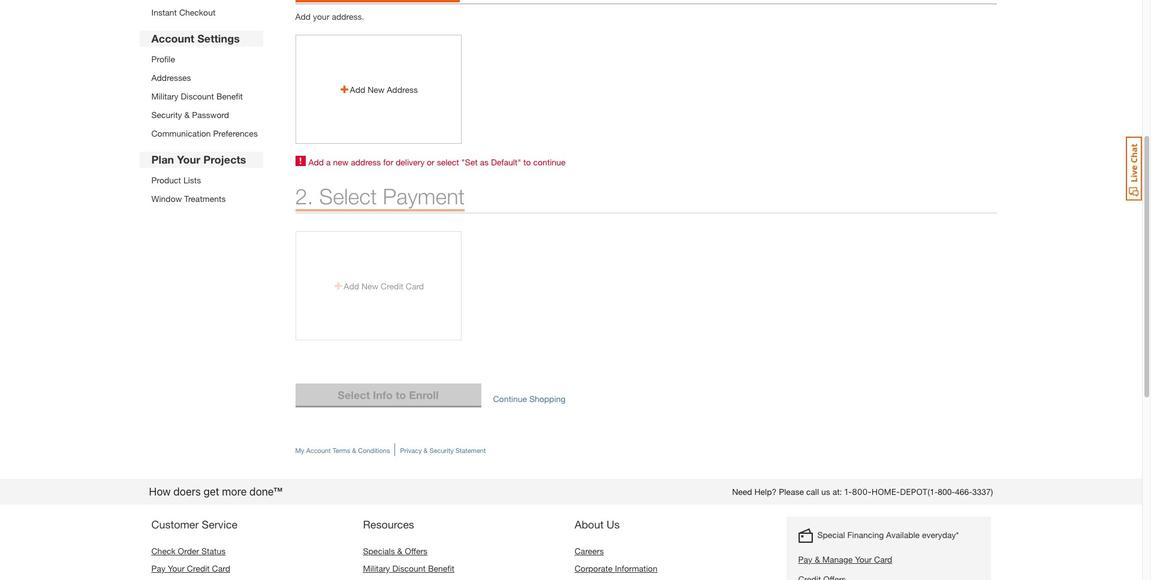 Task type: describe. For each thing, give the bounding box(es) containing it.
2 horizontal spatial card
[[875, 555, 893, 565]]

add for add new credit card
[[344, 281, 359, 291]]

pay for pay & manage your card
[[799, 555, 813, 565]]

add for add your address.
[[295, 11, 311, 22]]

card for add new credit card
[[406, 281, 424, 291]]

plus symbol image for add new credit card
[[333, 281, 344, 292]]

product
[[151, 175, 181, 185]]

available
[[887, 530, 920, 541]]

military discount benefit for the bottom military discount benefit link
[[363, 564, 455, 574]]

checkout
[[179, 7, 216, 17]]

settings
[[197, 32, 240, 45]]

communication preferences
[[151, 128, 258, 139]]

preferences
[[213, 128, 258, 139]]

default"
[[491, 157, 521, 167]]

add your address.
[[295, 11, 364, 22]]

privacy
[[400, 447, 422, 455]]

projects
[[203, 153, 246, 166]]

1 horizontal spatial discount
[[393, 564, 426, 574]]

instant checkout
[[151, 7, 216, 17]]

depot
[[901, 487, 928, 497]]

addresses
[[151, 73, 191, 83]]

info
[[373, 388, 393, 402]]

plan your projects
[[151, 153, 246, 166]]

pay your credit card link
[[151, 564, 230, 574]]

for
[[383, 157, 394, 167]]

window
[[151, 194, 182, 204]]

privacy & security statement
[[400, 447, 486, 455]]

customer
[[151, 518, 199, 532]]

order
[[178, 547, 199, 557]]

everyday*
[[923, 530, 960, 541]]

lists
[[184, 175, 201, 185]]

1 vertical spatial benefit
[[428, 564, 455, 574]]

careers
[[575, 547, 604, 557]]

select
[[437, 157, 459, 167]]

2. select payment
[[295, 184, 465, 209]]

0 vertical spatial account
[[151, 32, 194, 45]]

new for credit
[[362, 281, 379, 291]]

home-
[[872, 487, 901, 497]]

check order status
[[151, 547, 226, 557]]

customer service
[[151, 518, 238, 532]]

1 800- from the left
[[853, 487, 872, 497]]

offers
[[405, 547, 428, 557]]

& for pay
[[815, 555, 821, 565]]

corporate information
[[575, 564, 658, 574]]

your for pay your credit card
[[168, 564, 185, 574]]

pay for pay your credit card
[[151, 564, 166, 574]]

service
[[202, 518, 238, 532]]

doers
[[174, 486, 201, 499]]

how
[[149, 486, 171, 499]]

military for military discount benefit link to the top
[[151, 91, 179, 101]]

continue shopping link
[[493, 394, 566, 404]]

special financing available everyday*
[[818, 530, 960, 541]]

1-
[[845, 487, 853, 497]]

status
[[202, 547, 226, 557]]

error image
[[295, 156, 306, 166]]

check
[[151, 547, 176, 557]]

password
[[192, 110, 229, 120]]

careers link
[[575, 547, 604, 557]]

security & password link
[[151, 109, 258, 121]]

my
[[295, 447, 305, 455]]

specials & offers
[[363, 547, 428, 557]]

military discount benefit for military discount benefit link to the top
[[151, 91, 243, 101]]

select info to enroll
[[338, 388, 439, 402]]

addresses link
[[151, 71, 258, 84]]

3337)
[[973, 487, 994, 497]]

0 vertical spatial to
[[524, 157, 531, 167]]

shopping
[[530, 394, 566, 404]]

how doers get more done™
[[149, 486, 283, 499]]

& for security
[[184, 110, 190, 120]]

your down financing
[[856, 555, 872, 565]]

address.
[[332, 11, 364, 22]]

account settings
[[151, 32, 240, 45]]

plus symbol image for add new address
[[339, 84, 350, 95]]

treatments
[[184, 194, 226, 204]]

or
[[427, 157, 435, 167]]

us
[[607, 518, 620, 532]]

& right terms
[[352, 447, 356, 455]]

0 vertical spatial select
[[319, 184, 377, 209]]

instant
[[151, 7, 177, 17]]

add a new address for delivery or select "set as default" to continue
[[309, 157, 566, 167]]

payment
[[383, 184, 465, 209]]

communication
[[151, 128, 211, 139]]

& for privacy
[[424, 447, 428, 455]]

corporate information link
[[575, 564, 658, 574]]

add new credit card
[[344, 281, 424, 291]]

specials & offers link
[[363, 547, 428, 557]]

about
[[575, 518, 604, 532]]



Task type: locate. For each thing, give the bounding box(es) containing it.
1 horizontal spatial military discount benefit
[[363, 564, 455, 574]]

account up profile
[[151, 32, 194, 45]]

1 horizontal spatial account
[[306, 447, 331, 455]]

privacy & security statement link
[[400, 447, 486, 455]]

1 vertical spatial to
[[396, 388, 406, 402]]

1 vertical spatial military discount benefit
[[363, 564, 455, 574]]

0 vertical spatial credit
[[381, 281, 404, 291]]

continue shopping
[[493, 394, 566, 404]]

your down order
[[168, 564, 185, 574]]

& up communication
[[184, 110, 190, 120]]

0 vertical spatial benefit
[[217, 91, 243, 101]]

800- right at:
[[853, 487, 872, 497]]

0 vertical spatial military discount benefit
[[151, 91, 243, 101]]

continue
[[493, 394, 527, 404]]

your
[[177, 153, 200, 166], [856, 555, 872, 565], [168, 564, 185, 574]]

card for pay your credit card
[[212, 564, 230, 574]]

new for address
[[368, 84, 385, 94]]

1 horizontal spatial pay
[[799, 555, 813, 565]]

1 vertical spatial discount
[[393, 564, 426, 574]]

select left info
[[338, 388, 370, 402]]

plan
[[151, 153, 174, 166]]

us
[[822, 487, 831, 497]]

your for plan your projects
[[177, 153, 200, 166]]

"set
[[462, 157, 478, 167]]

0 horizontal spatial credit
[[187, 564, 210, 574]]

2.
[[295, 184, 313, 209]]

new
[[333, 157, 349, 167]]

profile link
[[151, 53, 258, 65]]

credit for new
[[381, 281, 404, 291]]

to right default"
[[524, 157, 531, 167]]

corporate
[[575, 564, 613, 574]]

1 vertical spatial new
[[362, 281, 379, 291]]

1 vertical spatial account
[[306, 447, 331, 455]]

military discount benefit up security & password
[[151, 91, 243, 101]]

security up communication
[[151, 110, 182, 120]]

address
[[387, 84, 418, 94]]

credit for your
[[187, 564, 210, 574]]

& left 'manage'
[[815, 555, 821, 565]]

& left offers
[[397, 547, 403, 557]]

address
[[351, 157, 381, 167]]

discount
[[181, 91, 214, 101], [393, 564, 426, 574]]

need help? please call us at: 1-800-home-depot (1-800-466-3337)
[[733, 487, 994, 497]]

statement
[[456, 447, 486, 455]]

military discount benefit down offers
[[363, 564, 455, 574]]

0 horizontal spatial card
[[212, 564, 230, 574]]

plus symbol image
[[339, 84, 350, 95], [333, 281, 344, 292]]

security
[[151, 110, 182, 120], [430, 447, 454, 455]]

0 horizontal spatial military
[[151, 91, 179, 101]]

& right privacy
[[424, 447, 428, 455]]

0 horizontal spatial discount
[[181, 91, 214, 101]]

to
[[524, 157, 531, 167], [396, 388, 406, 402]]

select info to enroll link
[[295, 384, 481, 406]]

1 vertical spatial plus symbol image
[[333, 281, 344, 292]]

discount up security & password
[[181, 91, 214, 101]]

0 vertical spatial military
[[151, 91, 179, 101]]

continue
[[534, 157, 566, 167]]

2 800- from the left
[[938, 487, 956, 497]]

466-
[[956, 487, 973, 497]]

pay & manage your card link
[[799, 554, 960, 566]]

1 vertical spatial credit
[[187, 564, 210, 574]]

1 horizontal spatial benefit
[[428, 564, 455, 574]]

1 horizontal spatial to
[[524, 157, 531, 167]]

benefit
[[217, 91, 243, 101], [428, 564, 455, 574]]

pay down check on the left bottom of page
[[151, 564, 166, 574]]

0 horizontal spatial account
[[151, 32, 194, 45]]

800-
[[853, 487, 872, 497], [938, 487, 956, 497]]

delivery
[[396, 157, 425, 167]]

check order status link
[[151, 547, 226, 557]]

communication preferences link
[[151, 127, 258, 140]]

0 horizontal spatial 800-
[[853, 487, 872, 497]]

pay your credit card
[[151, 564, 230, 574]]

as
[[480, 157, 489, 167]]

0 vertical spatial security
[[151, 110, 182, 120]]

live chat image
[[1127, 137, 1143, 201]]

0 horizontal spatial to
[[396, 388, 406, 402]]

security left the statement
[[430, 447, 454, 455]]

1 vertical spatial select
[[338, 388, 370, 402]]

information
[[615, 564, 658, 574]]

manage
[[823, 555, 853, 565]]

instant checkout link
[[151, 6, 249, 19]]

done™
[[250, 486, 283, 499]]

my account terms & conditions
[[295, 447, 390, 455]]

800- right depot
[[938, 487, 956, 497]]

discount down offers
[[393, 564, 426, 574]]

financing
[[848, 530, 884, 541]]

to right info
[[396, 388, 406, 402]]

card
[[406, 281, 424, 291], [875, 555, 893, 565], [212, 564, 230, 574]]

new
[[368, 84, 385, 94], [362, 281, 379, 291]]

military discount benefit link down offers
[[363, 564, 455, 574]]

select
[[319, 184, 377, 209], [338, 388, 370, 402]]

please
[[779, 487, 804, 497]]

1 horizontal spatial 800-
[[938, 487, 956, 497]]

1 horizontal spatial military
[[363, 564, 390, 574]]

call
[[807, 487, 820, 497]]

account
[[151, 32, 194, 45], [306, 447, 331, 455]]

0 vertical spatial plus symbol image
[[339, 84, 350, 95]]

military down specials
[[363, 564, 390, 574]]

& for specials
[[397, 547, 403, 557]]

1 horizontal spatial security
[[430, 447, 454, 455]]

special
[[818, 530, 846, 541]]

1 horizontal spatial credit
[[381, 281, 404, 291]]

0 horizontal spatial pay
[[151, 564, 166, 574]]

add for add a new address for delivery or select "set as default" to continue
[[309, 157, 324, 167]]

help?
[[755, 487, 777, 497]]

0 vertical spatial military discount benefit link
[[151, 90, 258, 103]]

0 vertical spatial new
[[368, 84, 385, 94]]

add for add new address
[[350, 84, 366, 94]]

select down new
[[319, 184, 377, 209]]

window treatments link
[[151, 193, 226, 205]]

product lists
[[151, 175, 201, 185]]

military down addresses
[[151, 91, 179, 101]]

0 horizontal spatial military discount benefit link
[[151, 90, 258, 103]]

get
[[204, 486, 219, 499]]

0 horizontal spatial military discount benefit
[[151, 91, 243, 101]]

0 vertical spatial discount
[[181, 91, 214, 101]]

military discount benefit link down addresses link
[[151, 90, 258, 103]]

1 horizontal spatial military discount benefit link
[[363, 564, 455, 574]]

0 horizontal spatial benefit
[[217, 91, 243, 101]]

my account terms & conditions link
[[295, 447, 390, 455]]

&
[[184, 110, 190, 120], [352, 447, 356, 455], [424, 447, 428, 455], [397, 547, 403, 557], [815, 555, 821, 565]]

0 horizontal spatial security
[[151, 110, 182, 120]]

conditions
[[358, 447, 390, 455]]

military for the bottom military discount benefit link
[[363, 564, 390, 574]]

pay left 'manage'
[[799, 555, 813, 565]]

profile
[[151, 54, 175, 64]]

your
[[313, 11, 330, 22]]

military discount benefit link
[[151, 90, 258, 103], [363, 564, 455, 574]]

security & password
[[151, 110, 229, 120]]

military
[[151, 91, 179, 101], [363, 564, 390, 574]]

your up the product lists link
[[177, 153, 200, 166]]

resources
[[363, 518, 414, 532]]

product lists link
[[151, 174, 226, 187]]

pay & manage your card
[[799, 555, 893, 565]]

specials
[[363, 547, 395, 557]]

1 vertical spatial security
[[430, 447, 454, 455]]

window treatments
[[151, 194, 226, 204]]

at:
[[833, 487, 843, 497]]

a
[[326, 157, 331, 167]]

1 horizontal spatial card
[[406, 281, 424, 291]]

more
[[222, 486, 247, 499]]

credit
[[381, 281, 404, 291], [187, 564, 210, 574]]

terms
[[333, 447, 350, 455]]

1 vertical spatial military
[[363, 564, 390, 574]]

1 vertical spatial military discount benefit link
[[363, 564, 455, 574]]

account right my
[[306, 447, 331, 455]]



Task type: vqa. For each thing, say whether or not it's contained in the screenshot.
items
no



